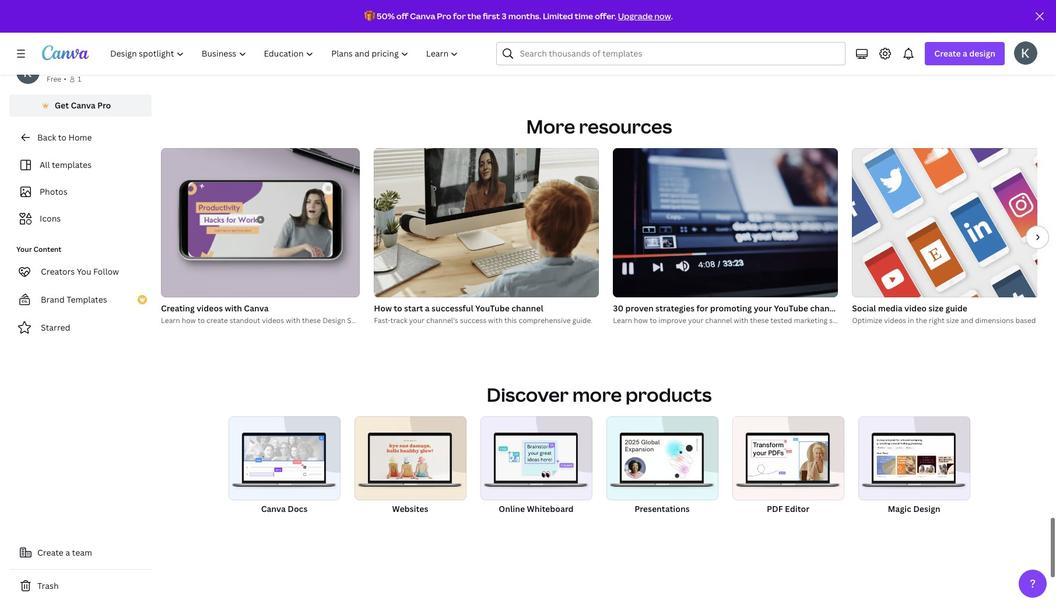Task type: locate. For each thing, give the bounding box(es) containing it.
1 horizontal spatial for
[[697, 303, 709, 314]]

0 vertical spatial for
[[453, 11, 466, 22]]

2 horizontal spatial your
[[754, 303, 772, 314]]

magic design
[[888, 504, 941, 515]]

1 horizontal spatial design
[[914, 504, 941, 515]]

a inside how to start a successful youtube channel fast-track your channel's success with this comprehensive guide.
[[425, 303, 430, 314]]

0 vertical spatial pro
[[437, 11, 452, 22]]

photos link
[[16, 181, 145, 203]]

1 horizontal spatial these
[[751, 316, 769, 325]]

this
[[505, 316, 517, 325]]

3
[[502, 11, 507, 22]]

trash
[[37, 581, 59, 592]]

strategies.
[[830, 316, 865, 325]]

0 horizontal spatial for
[[453, 11, 466, 22]]

dimensions
[[976, 316, 1014, 325]]

pro inside button
[[97, 100, 111, 111]]

video
[[905, 303, 927, 314]]

youtube up tested
[[774, 303, 809, 314]]

0 horizontal spatial design
[[323, 316, 346, 325]]

your down start
[[409, 316, 425, 325]]

these
[[302, 316, 321, 325], [751, 316, 769, 325]]

channel down the 30 proven strategies for promoting your youtube channel link
[[706, 316, 733, 325]]

how down proven
[[634, 316, 648, 325]]

with
[[225, 303, 242, 314], [286, 316, 301, 325], [488, 316, 503, 325], [734, 316, 749, 325]]

0 vertical spatial design
[[323, 316, 346, 325]]

0 horizontal spatial youtube
[[476, 303, 510, 314]]

1 vertical spatial create
[[37, 547, 64, 558]]

create inside create a team "button"
[[37, 547, 64, 558]]

2 youtube from the left
[[774, 303, 809, 314]]

1 these from the left
[[302, 316, 321, 325]]

pro up back to home link
[[97, 100, 111, 111]]

1 horizontal spatial learn
[[613, 316, 633, 325]]

size down social media video size guide link
[[947, 316, 960, 325]]

1 learn from the left
[[161, 316, 180, 325]]

magic design link
[[859, 416, 971, 528]]

canva right get
[[71, 100, 95, 111]]

1 horizontal spatial your
[[688, 316, 704, 325]]

canva up standout
[[244, 303, 269, 314]]

a left design
[[963, 48, 968, 59]]

the right in
[[916, 316, 928, 325]]

30 proven strategies for promoting your youtube channel link
[[613, 302, 842, 315]]

first
[[483, 11, 500, 22]]

pdf editor
[[767, 504, 810, 515]]

your right improve
[[688, 316, 704, 325]]

0 vertical spatial create
[[935, 48, 961, 59]]

online whiteboard
[[499, 504, 574, 515]]

1 vertical spatial pro
[[97, 100, 111, 111]]

upgrade
[[618, 11, 653, 22]]

your up tested
[[754, 303, 772, 314]]

🎁
[[365, 11, 375, 22]]

0 vertical spatial size
[[929, 303, 944, 314]]

the left the first
[[468, 11, 481, 22]]

1
[[78, 74, 81, 84]]

online whiteboard image
[[481, 417, 593, 501]]

social media video size guide image
[[853, 148, 1057, 297]]

youtube
[[476, 303, 510, 314], [774, 303, 809, 314]]

0 horizontal spatial how
[[182, 316, 196, 325]]

with down how to start a successful youtube channel link
[[488, 316, 503, 325]]

with inside 30 proven strategies for promoting your youtube channel learn how to improve your channel with these tested marketing strategies.
[[734, 316, 749, 325]]

more
[[573, 382, 622, 407]]

a for team
[[66, 547, 70, 558]]

for right strategies
[[697, 303, 709, 314]]

websites image
[[354, 417, 467, 501]]

a right start
[[425, 303, 430, 314]]

team
[[72, 547, 92, 558]]

30
[[613, 303, 624, 314]]

magic
[[888, 504, 912, 515]]

upgrade now button
[[618, 11, 671, 22]]

your content
[[16, 244, 61, 254]]

0 horizontal spatial a
[[66, 547, 70, 558]]

1 vertical spatial a
[[425, 303, 430, 314]]

learn down 30
[[613, 316, 633, 325]]

how down the creating
[[182, 316, 196, 325]]

to inside creating videos with canva learn how to create standout videos with these design school tutorials.
[[198, 316, 205, 325]]

pro right off
[[437, 11, 452, 22]]

1 horizontal spatial how
[[634, 316, 648, 325]]

2 horizontal spatial channel
[[811, 303, 842, 314]]

whiteboard
[[527, 504, 574, 515]]

1 vertical spatial design
[[914, 504, 941, 515]]

with down promoting
[[734, 316, 749, 325]]

1 horizontal spatial youtube
[[774, 303, 809, 314]]

a
[[963, 48, 968, 59], [425, 303, 430, 314], [66, 547, 70, 558]]

channel's
[[427, 316, 458, 325]]

these left school
[[302, 316, 321, 325]]

you
[[77, 266, 91, 277]]

and
[[961, 316, 974, 325]]

None search field
[[497, 42, 846, 65]]

fast-
[[374, 316, 391, 325]]

limited
[[543, 11, 573, 22]]

learn down the creating
[[161, 316, 180, 325]]

1 how from the left
[[182, 316, 196, 325]]

size up the right
[[929, 303, 944, 314]]

youtube up "this"
[[476, 303, 510, 314]]

to left create
[[198, 316, 205, 325]]

a left team
[[66, 547, 70, 558]]

a inside create a design dropdown button
[[963, 48, 968, 59]]

products
[[626, 382, 712, 407]]

marketing
[[794, 316, 828, 325]]

design right magic
[[914, 504, 941, 515]]

your
[[754, 303, 772, 314], [409, 316, 425, 325], [688, 316, 704, 325]]

media
[[879, 303, 903, 314]]

to right the back
[[58, 132, 66, 143]]

icons link
[[16, 208, 145, 230]]

create for create a team
[[37, 547, 64, 558]]

guide.
[[573, 316, 593, 325]]

success
[[460, 316, 487, 325]]

create a team button
[[9, 541, 152, 565]]

proven
[[626, 303, 654, 314]]

design left school
[[323, 316, 346, 325]]

a inside create a team "button"
[[66, 547, 70, 558]]

0 horizontal spatial these
[[302, 316, 321, 325]]

size
[[929, 303, 944, 314], [947, 316, 960, 325]]

channel up "this"
[[512, 303, 544, 314]]

get canva pro
[[55, 100, 111, 111]]

to down proven
[[650, 316, 657, 325]]

for
[[453, 11, 466, 22], [697, 303, 709, 314]]

learn inside creating videos with canva learn how to create standout videos with these design school tutorials.
[[161, 316, 180, 325]]

to inside 30 proven strategies for promoting your youtube channel learn how to improve your channel with these tested marketing strategies.
[[650, 316, 657, 325]]

0 horizontal spatial the
[[468, 11, 481, 22]]

0 horizontal spatial channel
[[512, 303, 544, 314]]

all
[[40, 159, 50, 170]]

videos down creating videos with canva link
[[262, 316, 284, 325]]

your inside how to start a successful youtube channel fast-track your channel's success with this comprehensive guide.
[[409, 316, 425, 325]]

all templates
[[40, 159, 92, 170]]

1 horizontal spatial a
[[425, 303, 430, 314]]

to
[[58, 132, 66, 143], [394, 303, 402, 314], [198, 316, 205, 325], [650, 316, 657, 325]]

1 vertical spatial for
[[697, 303, 709, 314]]

channel up marketing
[[811, 303, 842, 314]]

2 horizontal spatial a
[[963, 48, 968, 59]]

how
[[374, 303, 392, 314]]

the
[[468, 11, 481, 22], [916, 316, 928, 325]]

videos up create
[[197, 303, 223, 314]]

create
[[935, 48, 961, 59], [37, 547, 64, 558]]

all templates link
[[16, 154, 145, 176]]

free •
[[47, 74, 66, 84]]

0 horizontal spatial create
[[37, 547, 64, 558]]

presentations image
[[607, 417, 719, 501]]

these left tested
[[751, 316, 769, 325]]

your
[[16, 244, 32, 254]]

1 horizontal spatial create
[[935, 48, 961, 59]]

0 vertical spatial a
[[963, 48, 968, 59]]

canva right off
[[410, 11, 436, 22]]

videos inside social media video size guide optimize videos in the right size and dimensions based on yo
[[885, 316, 907, 325]]

for left the first
[[453, 11, 466, 22]]

0 horizontal spatial learn
[[161, 316, 180, 325]]

2 these from the left
[[751, 316, 769, 325]]

create inside create a design dropdown button
[[935, 48, 961, 59]]

create left team
[[37, 547, 64, 558]]

2 learn from the left
[[613, 316, 633, 325]]

2 vertical spatial a
[[66, 547, 70, 558]]

0 horizontal spatial pro
[[97, 100, 111, 111]]

discover
[[487, 382, 569, 407]]

design
[[323, 316, 346, 325], [914, 504, 941, 515]]

1 horizontal spatial the
[[916, 316, 928, 325]]

0 horizontal spatial your
[[409, 316, 425, 325]]

2 horizontal spatial videos
[[885, 316, 907, 325]]

videos down media
[[885, 316, 907, 325]]

to up track
[[394, 303, 402, 314]]

1 youtube from the left
[[476, 303, 510, 314]]

1 vertical spatial the
[[916, 316, 928, 325]]

2 how from the left
[[634, 316, 648, 325]]

canva docs image
[[228, 417, 340, 501]]

create left design
[[935, 48, 961, 59]]

1 horizontal spatial size
[[947, 316, 960, 325]]

with up standout
[[225, 303, 242, 314]]

create a design button
[[926, 42, 1005, 65]]



Task type: vqa. For each thing, say whether or not it's contained in the screenshot.


Task type: describe. For each thing, give the bounding box(es) containing it.
design
[[970, 48, 996, 59]]

channel inside how to start a successful youtube channel fast-track your channel's success with this comprehensive guide.
[[512, 303, 544, 314]]

creating videos with canva link
[[161, 302, 360, 315]]

presentations link
[[607, 416, 719, 528]]

canva left docs
[[261, 504, 286, 515]]

how to start a successful youtube channel image
[[374, 148, 599, 297]]

youtube inside 30 proven strategies for promoting your youtube channel learn how to improve your channel with these tested marketing strategies.
[[774, 303, 809, 314]]

more resources
[[527, 114, 672, 139]]

starred link
[[9, 316, 152, 340]]

how to start a successful youtube channel link
[[374, 302, 599, 315]]

docs
[[288, 504, 308, 515]]

free
[[47, 74, 61, 84]]

kendall parks image
[[1015, 41, 1038, 65]]

tested
[[771, 316, 793, 325]]

social media video size guide optimize videos in the right size and dimensions based on yo
[[853, 303, 1057, 325]]

off
[[397, 11, 409, 22]]

templates
[[52, 159, 92, 170]]

websites
[[392, 504, 429, 515]]

strategies
[[656, 303, 695, 314]]

icons
[[40, 213, 61, 224]]

create a design
[[935, 48, 996, 59]]

successful
[[432, 303, 474, 314]]

pdf editor link
[[733, 416, 845, 528]]

50%
[[377, 11, 395, 22]]

pdf editor image
[[733, 417, 845, 501]]

create
[[207, 316, 228, 325]]

offer.
[[595, 11, 617, 22]]

editor
[[785, 504, 810, 515]]

these inside creating videos with canva learn how to create standout videos with these design school tutorials.
[[302, 316, 321, 325]]

0 horizontal spatial size
[[929, 303, 944, 314]]

creators you follow
[[41, 266, 119, 277]]

start
[[404, 303, 423, 314]]

back to home
[[37, 132, 92, 143]]

social media video size guide link
[[853, 302, 1057, 315]]

brand
[[41, 294, 65, 305]]

the inside social media video size guide optimize videos in the right size and dimensions based on yo
[[916, 316, 928, 325]]

canva inside creating videos with canva learn how to create standout videos with these design school tutorials.
[[244, 303, 269, 314]]

how inside 30 proven strategies for promoting your youtube channel learn how to improve your channel with these tested marketing strategies.
[[634, 316, 648, 325]]

templates
[[67, 294, 107, 305]]

0 horizontal spatial videos
[[197, 303, 223, 314]]

create a team
[[37, 547, 92, 558]]

now
[[655, 11, 671, 22]]

youtube inside how to start a successful youtube channel fast-track your channel's success with this comprehensive guide.
[[476, 303, 510, 314]]

get canva pro button
[[9, 95, 152, 117]]

how inside creating videos with canva learn how to create standout videos with these design school tutorials.
[[182, 316, 196, 325]]

months.
[[509, 11, 542, 22]]

canva inside button
[[71, 100, 95, 111]]

personal
[[47, 61, 81, 72]]

more
[[527, 114, 576, 139]]

presentations
[[635, 504, 690, 515]]

30 proven strategies for promoting your youtube channel learn how to improve your channel with these tested marketing strategies.
[[613, 303, 865, 325]]

online whiteboard link
[[481, 416, 593, 528]]

create for create a design
[[935, 48, 961, 59]]

starred
[[41, 322, 70, 333]]

standout
[[230, 316, 260, 325]]

1 horizontal spatial pro
[[437, 11, 452, 22]]

Search search field
[[520, 43, 839, 65]]

websites link
[[354, 416, 467, 528]]

back
[[37, 132, 56, 143]]

resources
[[579, 114, 672, 139]]

on
[[1038, 316, 1047, 325]]

creating videos with canva learn how to create standout videos with these design school tutorials.
[[161, 303, 403, 325]]

social
[[853, 303, 877, 314]]

guide
[[946, 303, 968, 314]]

comprehensive
[[519, 316, 571, 325]]

promoting
[[711, 303, 752, 314]]

content
[[34, 244, 61, 254]]

right
[[929, 316, 945, 325]]

for inside 30 proven strategies for promoting your youtube channel learn how to improve your channel with these tested marketing strategies.
[[697, 303, 709, 314]]

canva docs link
[[228, 416, 340, 528]]

30 proven strategies for promoting your youtube channel image
[[613, 148, 839, 297]]

a for design
[[963, 48, 968, 59]]

time
[[575, 11, 593, 22]]

1 vertical spatial size
[[947, 316, 960, 325]]

design inside creating videos with canva learn how to create standout videos with these design school tutorials.
[[323, 316, 346, 325]]

magic design image
[[859, 416, 971, 501]]

learn inside 30 proven strategies for promoting your youtube channel learn how to improve your channel with these tested marketing strategies.
[[613, 316, 633, 325]]

•
[[64, 74, 66, 84]]

school
[[347, 316, 371, 325]]

these inside 30 proven strategies for promoting your youtube channel learn how to improve your channel with these tested marketing strategies.
[[751, 316, 769, 325]]

creators
[[41, 266, 75, 277]]

optimize
[[853, 316, 883, 325]]

how to start a successful youtube channel fast-track your channel's success with this comprehensive guide.
[[374, 303, 593, 325]]

track
[[391, 316, 408, 325]]

back to home link
[[9, 126, 152, 149]]

creators you follow link
[[9, 260, 152, 284]]

1 horizontal spatial videos
[[262, 316, 284, 325]]

discover more products
[[487, 382, 712, 407]]

home
[[68, 132, 92, 143]]

top level navigation element
[[103, 42, 469, 65]]

creating videos with canva image
[[161, 148, 360, 297]]

with inside how to start a successful youtube channel fast-track your channel's success with this comprehensive guide.
[[488, 316, 503, 325]]

online
[[499, 504, 525, 515]]

yo
[[1049, 316, 1057, 325]]

trash link
[[9, 575, 152, 598]]

get
[[55, 100, 69, 111]]

brand templates
[[41, 294, 107, 305]]

0 vertical spatial the
[[468, 11, 481, 22]]

to inside how to start a successful youtube channel fast-track your channel's success with this comprehensive guide.
[[394, 303, 402, 314]]

brand templates link
[[9, 288, 152, 312]]

canva docs
[[261, 504, 308, 515]]

with down creating videos with canva link
[[286, 316, 301, 325]]

creating
[[161, 303, 195, 314]]

🎁 50% off canva pro for the first 3 months. limited time offer. upgrade now .
[[365, 11, 673, 22]]

follow
[[93, 266, 119, 277]]

1 horizontal spatial channel
[[706, 316, 733, 325]]

pdf
[[767, 504, 784, 515]]



